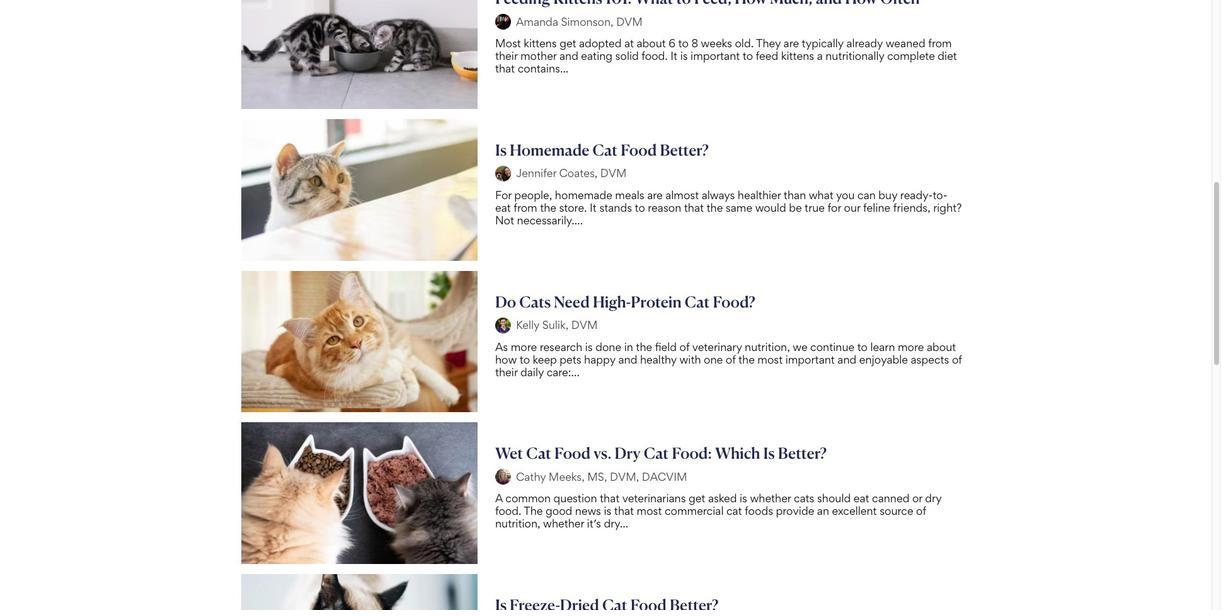 Task type: locate. For each thing, give the bounding box(es) containing it.
by image up most
[[495, 14, 511, 30]]

one
[[704, 353, 723, 366]]

dry...
[[604, 517, 629, 530]]

0 horizontal spatial nutrition,
[[495, 517, 541, 530]]

1 horizontal spatial whether
[[750, 492, 791, 505]]

0 horizontal spatial better?
[[660, 140, 709, 159]]

1 vertical spatial it
[[590, 201, 597, 214]]

0 horizontal spatial and
[[560, 49, 579, 62]]

0 horizontal spatial it
[[590, 201, 597, 214]]

that inside most kittens get adopted at about 6 to 8 weeks old. they are typically already weaned from their mother and eating solid food. it is important to feed kittens a nutritionally complete diet that contains...
[[495, 62, 515, 75]]

by image
[[495, 166, 511, 181]]

is left 8
[[681, 49, 688, 62]]

0 horizontal spatial eat
[[495, 201, 511, 214]]

do
[[495, 292, 516, 311]]

is inside as more research is done in the field of veterinary nutrition, we continue to learn more about how to keep pets happy and healthy with one of the most important and enjoyable aspects of their daily care:...
[[585, 340, 593, 353]]

cat up dacvim
[[644, 444, 669, 463]]

than
[[784, 188, 806, 202]]

dvm down the need
[[572, 318, 598, 332]]

0 horizontal spatial from
[[514, 201, 538, 214]]

better? up almost
[[660, 140, 709, 159]]

about left 6
[[637, 37, 666, 50]]

0 horizontal spatial food
[[555, 444, 591, 463]]

0 vertical spatial better?
[[660, 140, 709, 159]]

0 horizontal spatial about
[[637, 37, 666, 50]]

kelly
[[516, 318, 540, 332]]

2 vertical spatial dvm
[[572, 318, 598, 332]]

care:...
[[547, 365, 580, 379]]

1 horizontal spatial it
[[671, 49, 678, 62]]

most right dry...
[[637, 504, 662, 518]]

more right learn on the right
[[898, 340, 924, 353]]

that down most
[[495, 62, 515, 75]]

it left 8
[[671, 49, 678, 62]]

cathy meeks, ms, dvm, dacvim
[[516, 470, 687, 483]]

typically
[[802, 37, 844, 50]]

for people, homemade meals are almost always healthier than what you can buy ready-to- eat from the store. it stands to reason that the same would be true for our feline friends, right? not necessarily....
[[495, 188, 962, 227]]

to left 8
[[679, 37, 689, 50]]

0 vertical spatial get
[[560, 37, 577, 50]]

or
[[913, 492, 923, 505]]

0 vertical spatial by image
[[495, 14, 511, 30]]

0 horizontal spatial whether
[[543, 517, 584, 530]]

most inside as more research is done in the field of veterinary nutrition, we continue to learn more about how to keep pets happy and healthy with one of the most important and enjoyable aspects of their daily care:...
[[758, 353, 783, 366]]

nutrition, left "we"
[[745, 340, 790, 353]]

1 horizontal spatial most
[[758, 353, 783, 366]]

most left "we"
[[758, 353, 783, 366]]

0 horizontal spatial get
[[560, 37, 577, 50]]

1 horizontal spatial kittens
[[781, 49, 815, 62]]

0 horizontal spatial important
[[691, 49, 740, 62]]

eating
[[581, 49, 613, 62]]

1 vertical spatial get
[[689, 492, 706, 505]]

food up meeks,
[[555, 444, 591, 463]]

0 vertical spatial food.
[[642, 49, 668, 62]]

and left enjoyable
[[838, 353, 857, 366]]

whether
[[750, 492, 791, 505], [543, 517, 584, 530]]

1 vertical spatial food.
[[495, 504, 522, 518]]

eat left people,
[[495, 201, 511, 214]]

of inside a common question that veterinarians get asked is whether cats should eat canned or dry food. the good news is that most commercial cat foods provide an excellent source of nutrition, whether it's dry...
[[917, 504, 927, 518]]

their
[[495, 49, 518, 62], [495, 365, 518, 379]]

stands
[[600, 201, 632, 214]]

1 horizontal spatial nutrition,
[[745, 340, 790, 353]]

nutrition, down the 'common'
[[495, 517, 541, 530]]

0 vertical spatial it
[[671, 49, 678, 62]]

kittens
[[524, 37, 557, 50], [781, 49, 815, 62]]

by image up as
[[495, 317, 511, 333]]

most inside a common question that veterinarians get asked is whether cats should eat canned or dry food. the good news is that most commercial cat foods provide an excellent source of nutrition, whether it's dry...
[[637, 504, 662, 518]]

from right weaned
[[929, 37, 952, 50]]

0 horizontal spatial kittens
[[524, 37, 557, 50]]

to
[[679, 37, 689, 50], [743, 49, 753, 62], [635, 201, 645, 214], [858, 340, 868, 353], [520, 353, 530, 366]]

nutrition, inside as more research is done in the field of veterinary nutrition, we continue to learn more about how to keep pets happy and healthy with one of the most important and enjoyable aspects of their daily care:...
[[745, 340, 790, 353]]

1 horizontal spatial about
[[927, 340, 957, 353]]

solid
[[616, 49, 639, 62]]

are right meals
[[648, 188, 663, 202]]

cat left food?
[[685, 292, 710, 311]]

0 vertical spatial their
[[495, 49, 518, 62]]

are
[[784, 37, 799, 50], [648, 188, 663, 202]]

buy
[[879, 188, 898, 202]]

1 their from the top
[[495, 49, 518, 62]]

1 vertical spatial dvm
[[601, 167, 627, 180]]

0 vertical spatial important
[[691, 49, 740, 62]]

amanda simonson, dvm
[[516, 15, 643, 28]]

can
[[858, 188, 876, 202]]

healthier
[[738, 188, 781, 202]]

dacvim
[[642, 470, 687, 483]]

to-
[[933, 188, 948, 202]]

to left learn on the right
[[858, 340, 868, 353]]

dvm down is homemade cat food better?
[[601, 167, 627, 180]]

true
[[805, 201, 825, 214]]

happy
[[584, 353, 616, 366]]

excellent
[[832, 504, 877, 518]]

0 vertical spatial whether
[[750, 492, 791, 505]]

for
[[828, 201, 842, 214]]

from inside most kittens get adopted at about 6 to 8 weeks old. they are typically already weaned from their mother and eating solid food. it is important to feed kittens a nutritionally complete diet that contains...
[[929, 37, 952, 50]]

1 horizontal spatial more
[[898, 340, 924, 353]]

eat inside for people, homemade meals are almost always healthier than what you can buy ready-to- eat from the store. it stands to reason that the same would be true for our feline friends, right? not necessarily....
[[495, 201, 511, 214]]

3 by image from the top
[[495, 469, 511, 485]]

1 horizontal spatial better?
[[778, 444, 827, 463]]

news
[[575, 504, 601, 518]]

food up meals
[[621, 140, 657, 159]]

0 vertical spatial dvm
[[617, 15, 643, 28]]

that right reason
[[684, 201, 704, 214]]

diet
[[938, 49, 957, 62]]

is right which on the right bottom of the page
[[764, 444, 775, 463]]

1 vertical spatial most
[[637, 504, 662, 518]]

would
[[756, 201, 787, 214]]

1 horizontal spatial important
[[786, 353, 835, 366]]

whether left cats
[[750, 492, 791, 505]]

do cats need high-protein cat food?
[[495, 292, 756, 311]]

1 vertical spatial is
[[764, 444, 775, 463]]

their inside as more research is done in the field of veterinary nutrition, we continue to learn more about how to keep pets happy and healthy with one of the most important and enjoyable aspects of their daily care:...
[[495, 365, 518, 379]]

protein
[[631, 292, 682, 311]]

1 vertical spatial from
[[514, 201, 538, 214]]

food?
[[713, 292, 756, 311]]

1 horizontal spatial are
[[784, 37, 799, 50]]

simonson,
[[561, 15, 614, 28]]

to right stands
[[635, 201, 645, 214]]

by image
[[495, 14, 511, 30], [495, 317, 511, 333], [495, 469, 511, 485]]

are right 'they'
[[784, 37, 799, 50]]

1 vertical spatial their
[[495, 365, 518, 379]]

from
[[929, 37, 952, 50], [514, 201, 538, 214]]

about right learn on the right
[[927, 340, 957, 353]]

food. left 6
[[642, 49, 668, 62]]

1 vertical spatial about
[[927, 340, 957, 353]]

daily
[[521, 365, 544, 379]]

get inside most kittens get adopted at about 6 to 8 weeks old. they are typically already weaned from their mother and eating solid food. it is important to feed kittens a nutritionally complete diet that contains...
[[560, 37, 577, 50]]

get left asked
[[689, 492, 706, 505]]

from right for
[[514, 201, 538, 214]]

and left eating
[[560, 49, 579, 62]]

of right source at the bottom of the page
[[917, 504, 927, 518]]

it right store.
[[590, 201, 597, 214]]

important
[[691, 49, 740, 62], [786, 353, 835, 366]]

0 horizontal spatial most
[[637, 504, 662, 518]]

kittens left a
[[781, 49, 815, 62]]

dry
[[926, 492, 942, 505]]

their down as
[[495, 365, 518, 379]]

2 their from the top
[[495, 365, 518, 379]]

0 vertical spatial food
[[621, 140, 657, 159]]

sulik,
[[543, 318, 569, 332]]

0 vertical spatial nutrition,
[[745, 340, 790, 353]]

meeks,
[[549, 470, 585, 483]]

veterinary
[[693, 340, 742, 353]]

1 horizontal spatial is
[[764, 444, 775, 463]]

from for weaned
[[929, 37, 952, 50]]

need
[[554, 292, 590, 311]]

are inside most kittens get adopted at about 6 to 8 weeks old. they are typically already weaned from their mother and eating solid food. it is important to feed kittens a nutritionally complete diet that contains...
[[784, 37, 799, 50]]

about
[[637, 37, 666, 50], [927, 340, 957, 353]]

2 more from the left
[[898, 340, 924, 353]]

is up by icon
[[495, 140, 507, 159]]

0 vertical spatial is
[[495, 140, 507, 159]]

important inside as more research is done in the field of veterinary nutrition, we continue to learn more about how to keep pets happy and healthy with one of the most important and enjoyable aspects of their daily care:...
[[786, 353, 835, 366]]

kittens down amanda
[[524, 37, 557, 50]]

weeks
[[701, 37, 733, 50]]

same
[[726, 201, 753, 214]]

1 vertical spatial are
[[648, 188, 663, 202]]

cat
[[727, 504, 742, 518]]

1 horizontal spatial get
[[689, 492, 706, 505]]

and
[[560, 49, 579, 62], [619, 353, 638, 366], [838, 353, 857, 366]]

0 vertical spatial eat
[[495, 201, 511, 214]]

jennifer coates, dvm
[[516, 167, 627, 180]]

0 horizontal spatial are
[[648, 188, 663, 202]]

0 vertical spatial most
[[758, 353, 783, 366]]

the right in
[[636, 340, 653, 353]]

1 vertical spatial by image
[[495, 317, 511, 333]]

with
[[680, 353, 701, 366]]

canned
[[872, 492, 910, 505]]

and right happy
[[619, 353, 638, 366]]

how
[[495, 353, 517, 366]]

high-
[[593, 292, 631, 311]]

in
[[624, 340, 633, 353]]

2 vertical spatial by image
[[495, 469, 511, 485]]

get inside a common question that veterinarians get asked is whether cats should eat canned or dry food. the good news is that most commercial cat foods provide an excellent source of nutrition, whether it's dry...
[[689, 492, 706, 505]]

dvm for high-
[[572, 318, 598, 332]]

food. left the
[[495, 504, 522, 518]]

of right aspects
[[952, 353, 962, 366]]

foods
[[745, 504, 774, 518]]

right?
[[934, 201, 962, 214]]

1 horizontal spatial from
[[929, 37, 952, 50]]

1 horizontal spatial eat
[[854, 492, 870, 505]]

0 vertical spatial from
[[929, 37, 952, 50]]

food. inside most kittens get adopted at about 6 to 8 weeks old. they are typically already weaned from their mother and eating solid food. it is important to feed kittens a nutritionally complete diet that contains...
[[642, 49, 668, 62]]

0 horizontal spatial food.
[[495, 504, 522, 518]]

dvm
[[617, 15, 643, 28], [601, 167, 627, 180], [572, 318, 598, 332]]

more down "kelly"
[[511, 340, 537, 353]]

1 vertical spatial eat
[[854, 492, 870, 505]]

provide
[[776, 504, 815, 518]]

get down amanda simonson, dvm
[[560, 37, 577, 50]]

homemade
[[510, 140, 590, 159]]

dvm up at
[[617, 15, 643, 28]]

their left mother
[[495, 49, 518, 62]]

1 vertical spatial important
[[786, 353, 835, 366]]

nutrition, inside a common question that veterinarians get asked is whether cats should eat canned or dry food. the good news is that most commercial cat foods provide an excellent source of nutrition, whether it's dry...
[[495, 517, 541, 530]]

field
[[655, 340, 677, 353]]

1 by image from the top
[[495, 14, 511, 30]]

from inside for people, homemade meals are almost always healthier than what you can buy ready-to- eat from the store. it stands to reason that the same would be true for our feline friends, right? not necessarily....
[[514, 201, 538, 214]]

1 more from the left
[[511, 340, 537, 353]]

which
[[715, 444, 761, 463]]

nutrition,
[[745, 340, 790, 353], [495, 517, 541, 530]]

1 horizontal spatial food.
[[642, 49, 668, 62]]

eat right should
[[854, 492, 870, 505]]

1 horizontal spatial food
[[621, 140, 657, 159]]

is left done
[[585, 340, 593, 353]]

nutritionally
[[826, 49, 885, 62]]

continue
[[811, 340, 855, 353]]

eat
[[495, 201, 511, 214], [854, 492, 870, 505]]

0 horizontal spatial more
[[511, 340, 537, 353]]

better? up cats
[[778, 444, 827, 463]]

1 vertical spatial whether
[[543, 517, 584, 530]]

by image up "a"
[[495, 469, 511, 485]]

0 vertical spatial are
[[784, 37, 799, 50]]

1 vertical spatial nutrition,
[[495, 517, 541, 530]]

is inside most kittens get adopted at about 6 to 8 weeks old. they are typically already weaned from their mother and eating solid food. it is important to feed kittens a nutritionally complete diet that contains...
[[681, 49, 688, 62]]

get
[[560, 37, 577, 50], [689, 492, 706, 505]]

as more research is done in the field of veterinary nutrition, we continue to learn more about how to keep pets happy and healthy with one of the most important and enjoyable aspects of their daily care:...
[[495, 340, 962, 379]]

0 vertical spatial about
[[637, 37, 666, 50]]

that
[[495, 62, 515, 75], [684, 201, 704, 214], [600, 492, 620, 505], [615, 504, 634, 518]]

2 by image from the top
[[495, 317, 511, 333]]

it
[[671, 49, 678, 62], [590, 201, 597, 214]]

whether down "question"
[[543, 517, 584, 530]]



Task type: vqa. For each thing, say whether or not it's contained in the screenshot.
canned
yes



Task type: describe. For each thing, give the bounding box(es) containing it.
by image for do
[[495, 317, 511, 333]]

amanda
[[516, 15, 559, 28]]

are inside for people, homemade meals are almost always healthier than what you can buy ready-to- eat from the store. it stands to reason that the same would be true for our feline friends, right? not necessarily....
[[648, 188, 663, 202]]

keep
[[533, 353, 557, 366]]

store.
[[559, 201, 587, 214]]

cats
[[520, 292, 551, 311]]

asked
[[708, 492, 737, 505]]

by image for wet
[[495, 469, 511, 485]]

eat inside a common question that veterinarians get asked is whether cats should eat canned or dry food. the good news is that most commercial cat foods provide an excellent source of nutrition, whether it's dry...
[[854, 492, 870, 505]]

as
[[495, 340, 508, 353]]

meals
[[615, 188, 645, 202]]

weaned
[[886, 37, 926, 50]]

dry
[[615, 444, 641, 463]]

cat up "coates,"
[[593, 140, 618, 159]]

cats
[[794, 492, 815, 505]]

already
[[847, 37, 883, 50]]

our
[[844, 201, 861, 214]]

aspects
[[911, 353, 950, 366]]

research
[[540, 340, 583, 353]]

dvm,
[[610, 470, 639, 483]]

pets
[[560, 353, 582, 366]]

it inside for people, homemade meals are almost always healthier than what you can buy ready-to- eat from the store. it stands to reason that the same would be true for our feline friends, right? not necessarily....
[[590, 201, 597, 214]]

cat up the cathy
[[527, 444, 552, 463]]

food:
[[672, 444, 712, 463]]

of right one
[[726, 353, 736, 366]]

jennifer
[[516, 167, 557, 180]]

old.
[[735, 37, 754, 50]]

wet cat food vs. dry cat food: which is better?
[[495, 444, 827, 463]]

1 horizontal spatial and
[[619, 353, 638, 366]]

feline
[[864, 201, 891, 214]]

enjoyable
[[860, 353, 908, 366]]

6
[[669, 37, 676, 50]]

homemade
[[555, 188, 613, 202]]

of right "field"
[[680, 340, 690, 353]]

mother
[[521, 49, 557, 62]]

food. inside a common question that veterinarians get asked is whether cats should eat canned or dry food. the good news is that most commercial cat foods provide an excellent source of nutrition, whether it's dry...
[[495, 504, 522, 518]]

reason
[[648, 201, 682, 214]]

8
[[692, 37, 699, 50]]

question
[[554, 492, 597, 505]]

be
[[789, 201, 802, 214]]

the left store.
[[540, 201, 557, 214]]

coates,
[[559, 167, 598, 180]]

at
[[625, 37, 634, 50]]

the left same
[[707, 201, 723, 214]]

0 horizontal spatial is
[[495, 140, 507, 159]]

healthy
[[640, 353, 677, 366]]

cathy
[[516, 470, 546, 483]]

you
[[836, 188, 855, 202]]

adopted
[[579, 37, 622, 50]]

most kittens get adopted at about 6 to 8 weeks old. they are typically already weaned from their mother and eating solid food. it is important to feed kittens a nutritionally complete diet that contains...
[[495, 37, 957, 75]]

what
[[809, 188, 834, 202]]

ms,
[[588, 470, 607, 483]]

an
[[818, 504, 830, 518]]

we
[[793, 340, 808, 353]]

to left feed
[[743, 49, 753, 62]]

it's
[[587, 517, 601, 530]]

about inside as more research is done in the field of veterinary nutrition, we continue to learn more about how to keep pets happy and healthy with one of the most important and enjoyable aspects of their daily care:...
[[927, 340, 957, 353]]

important inside most kittens get adopted at about 6 to 8 weeks old. they are typically already weaned from their mother and eating solid food. it is important to feed kittens a nutritionally complete diet that contains...
[[691, 49, 740, 62]]

about inside most kittens get adopted at about 6 to 8 weeks old. they are typically already weaned from their mother and eating solid food. it is important to feed kittens a nutritionally complete diet that contains...
[[637, 37, 666, 50]]

feed
[[756, 49, 779, 62]]

people,
[[515, 188, 552, 202]]

is right asked
[[740, 492, 748, 505]]

complete
[[888, 49, 935, 62]]

that inside for people, homemade meals are almost always healthier than what you can buy ready-to- eat from the store. it stands to reason that the same would be true for our feline friends, right? not necessarily....
[[684, 201, 704, 214]]

the
[[524, 504, 543, 518]]

learn
[[871, 340, 896, 353]]

that right it's
[[615, 504, 634, 518]]

not
[[495, 214, 514, 227]]

is homemade cat food better?
[[495, 140, 709, 159]]

is right it's
[[604, 504, 612, 518]]

it inside most kittens get adopted at about 6 to 8 weeks old. they are typically already weaned from their mother and eating solid food. it is important to feed kittens a nutritionally complete diet that contains...
[[671, 49, 678, 62]]

should
[[818, 492, 851, 505]]

vs.
[[594, 444, 612, 463]]

kelly sulik, dvm
[[516, 318, 598, 332]]

common
[[506, 492, 551, 505]]

for
[[495, 188, 512, 202]]

necessarily....
[[517, 214, 583, 227]]

from for eat
[[514, 201, 538, 214]]

always
[[702, 188, 735, 202]]

the right one
[[739, 353, 755, 366]]

dvm for food
[[601, 167, 627, 180]]

they
[[756, 37, 781, 50]]

ready-
[[901, 188, 933, 202]]

done
[[596, 340, 622, 353]]

wet
[[495, 444, 523, 463]]

commercial
[[665, 504, 724, 518]]

1 vertical spatial food
[[555, 444, 591, 463]]

and inside most kittens get adopted at about 6 to 8 weeks old. they are typically already weaned from their mother and eating solid food. it is important to feed kittens a nutritionally complete diet that contains...
[[560, 49, 579, 62]]

veterinarians
[[623, 492, 686, 505]]

their inside most kittens get adopted at about 6 to 8 weeks old. they are typically already weaned from their mother and eating solid food. it is important to feed kittens a nutritionally complete diet that contains...
[[495, 49, 518, 62]]

2 horizontal spatial and
[[838, 353, 857, 366]]

good
[[546, 504, 573, 518]]

1 vertical spatial better?
[[778, 444, 827, 463]]

a
[[495, 492, 503, 505]]

a common question that veterinarians get asked is whether cats should eat canned or dry food. the good news is that most commercial cat foods provide an excellent source of nutrition, whether it's dry...
[[495, 492, 942, 530]]

to right how on the left of page
[[520, 353, 530, 366]]

to inside for people, homemade meals are almost always healthier than what you can buy ready-to- eat from the store. it stands to reason that the same would be true for our feline friends, right? not necessarily....
[[635, 201, 645, 214]]

contains...
[[518, 62, 569, 75]]

that down cathy meeks, ms, dvm, dacvim
[[600, 492, 620, 505]]



